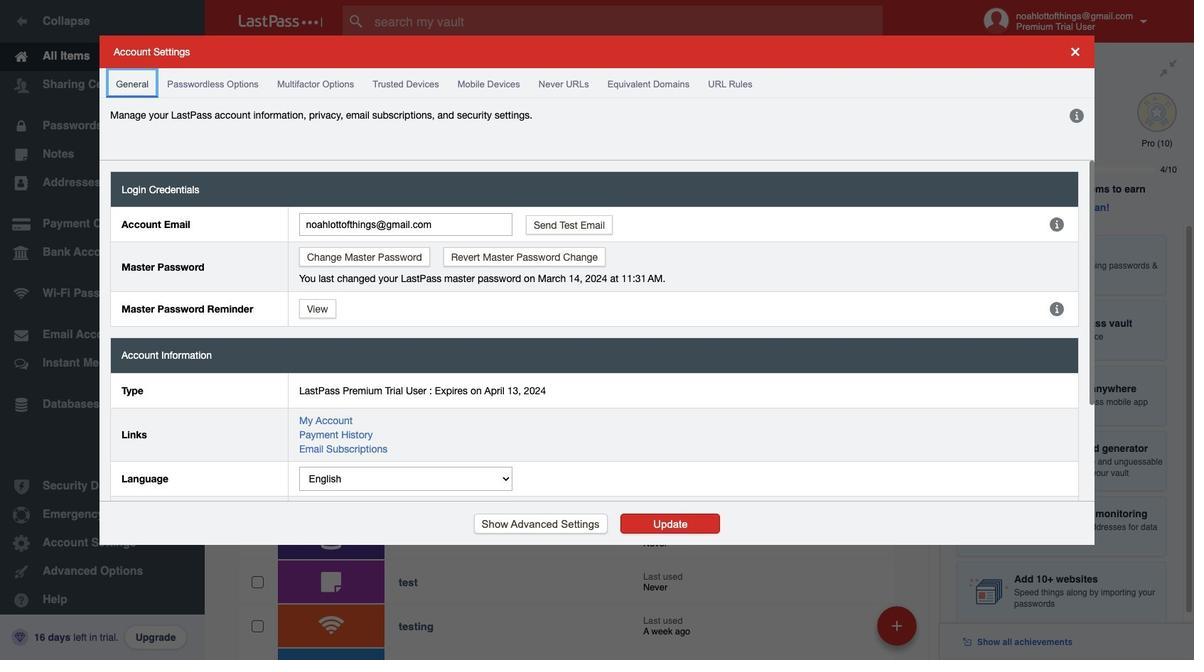 Task type: describe. For each thing, give the bounding box(es) containing it.
search my vault text field
[[343, 6, 911, 37]]

lastpass image
[[239, 15, 323, 28]]

Search search field
[[343, 6, 911, 37]]

new item image
[[892, 621, 902, 631]]



Task type: locate. For each thing, give the bounding box(es) containing it.
main navigation navigation
[[0, 0, 205, 661]]

new item navigation
[[873, 602, 926, 661]]

vault options navigation
[[205, 43, 940, 85]]



Task type: vqa. For each thing, say whether or not it's contained in the screenshot.
NEW ITEM Element
no



